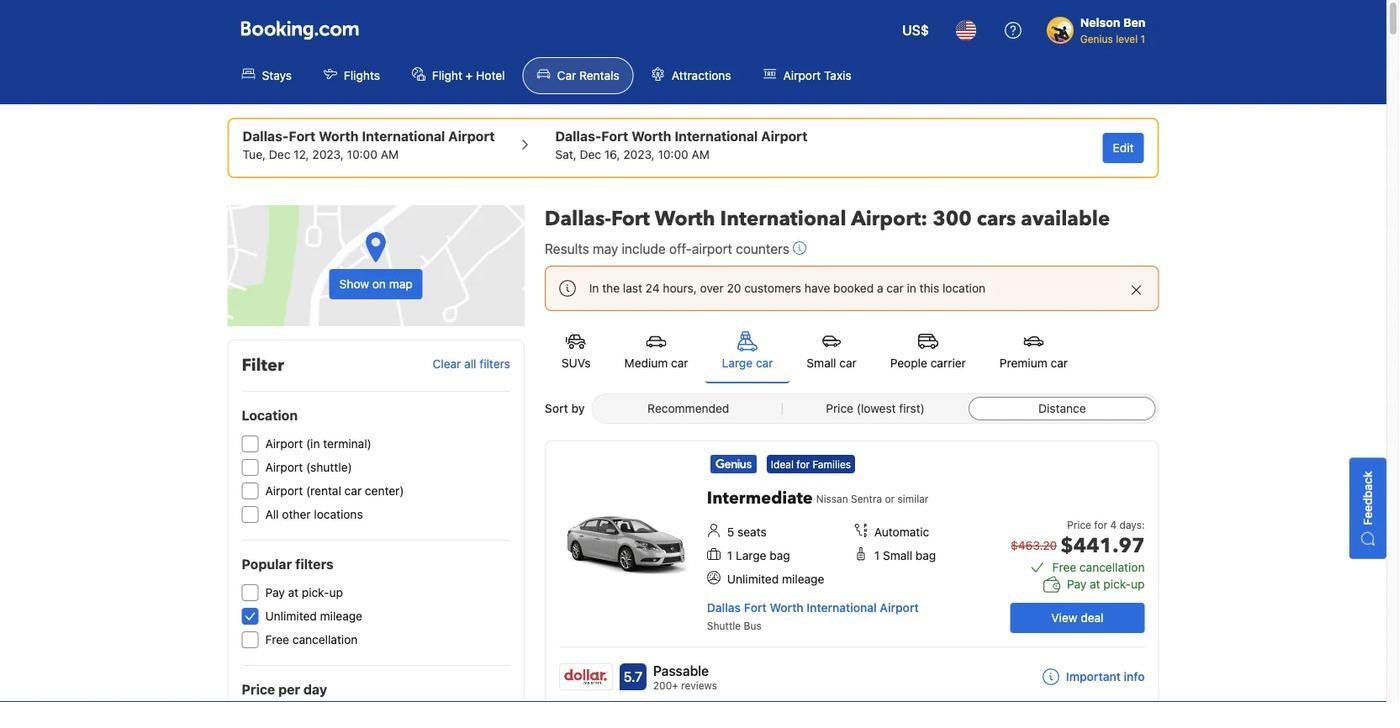 Task type: describe. For each thing, give the bounding box(es) containing it.
1 large bag
[[727, 549, 790, 562]]

product card group
[[545, 441, 1165, 702]]

airport
[[692, 241, 732, 257]]

results
[[545, 241, 589, 257]]

map
[[389, 277, 413, 291]]

for for price for 4 days: $463.20 $441.97
[[1094, 519, 1107, 531]]

airport (in terminal)
[[265, 437, 371, 451]]

other
[[282, 507, 311, 521]]

fort for dallas fort worth international airport shuttle bus
[[744, 601, 767, 615]]

bus
[[744, 620, 761, 631]]

airport inside the dallas fort worth international airport shuttle bus
[[880, 601, 919, 615]]

2 dallas-fort worth international airport group from the left
[[555, 126, 807, 163]]

cars
[[977, 205, 1016, 232]]

nelson ben genius level 1
[[1080, 16, 1146, 45]]

24
[[645, 281, 660, 295]]

stays
[[262, 69, 292, 82]]

medium car button
[[608, 321, 705, 382]]

dallas-fort worth international airport tue, dec 12, 2023, 10:00 am
[[243, 128, 495, 161]]

edit button
[[1103, 133, 1144, 163]]

airport (shuttle)
[[265, 460, 352, 474]]

supplied by rc - dollar image
[[560, 664, 612, 689]]

4
[[1110, 519, 1117, 531]]

last
[[623, 281, 642, 295]]

worth for dallas fort worth international airport shuttle bus
[[770, 601, 804, 615]]

airport inside skip to main content element
[[783, 69, 821, 82]]

filters inside button
[[479, 357, 510, 371]]

show on map button
[[227, 205, 524, 326]]

car rentals link
[[523, 57, 634, 94]]

people carrier button
[[873, 321, 983, 382]]

small car
[[807, 356, 857, 370]]

car for small car
[[839, 356, 857, 370]]

fort for dallas-fort worth international airport tue, dec 12, 2023, 10:00 am
[[289, 128, 316, 144]]

sort by
[[545, 401, 585, 415]]

location
[[942, 281, 985, 295]]

price (lowest first)
[[826, 401, 925, 415]]

sort by element
[[592, 393, 1159, 424]]

$441.97
[[1060, 532, 1145, 560]]

families
[[813, 458, 851, 470]]

this
[[920, 281, 939, 295]]

airport:
[[851, 205, 928, 232]]

flight + hotel
[[432, 69, 505, 82]]

available
[[1021, 205, 1110, 232]]

rentals
[[579, 69, 619, 82]]

view deal
[[1051, 611, 1104, 625]]

free inside product card group
[[1052, 560, 1076, 574]]

dallas- for dallas-fort worth international airport sat, dec 16, 2023, 10:00 am
[[555, 128, 601, 144]]

international for shuttle
[[807, 601, 877, 615]]

skip to main content element
[[0, 0, 1386, 104]]

a
[[877, 281, 883, 295]]

attractions
[[672, 69, 731, 82]]

unlimited mileage inside product card group
[[727, 572, 824, 586]]

pick-up location element
[[243, 126, 495, 146]]

popular filters
[[242, 556, 334, 572]]

tue,
[[243, 148, 266, 161]]

am for dallas-fort worth international airport sat, dec 16, 2023, 10:00 am
[[692, 148, 710, 161]]

car for medium car
[[671, 356, 688, 370]]

1 for 1 small bag
[[874, 549, 880, 562]]

at inside product card group
[[1090, 577, 1100, 591]]

clear
[[433, 357, 461, 371]]

2023, for dallas-fort worth international airport sat, dec 16, 2023, 10:00 am
[[623, 148, 655, 161]]

+
[[466, 69, 473, 82]]

car up locations
[[344, 484, 362, 498]]

5.7 element
[[620, 663, 646, 690]]

car for large car
[[756, 356, 773, 370]]

price for (lowest
[[826, 401, 853, 415]]

clear all filters button
[[433, 357, 510, 371]]

16,
[[604, 148, 620, 161]]

drop-off location element
[[555, 126, 807, 146]]

taxis
[[824, 69, 851, 82]]

pay inside product card group
[[1067, 577, 1087, 591]]

suvs
[[561, 356, 591, 370]]

1 dallas-fort worth international airport group from the left
[[243, 126, 495, 163]]

edit
[[1113, 141, 1134, 155]]

1 vertical spatial free cancellation
[[265, 633, 358, 647]]

similar
[[898, 493, 929, 504]]

premium car
[[1000, 356, 1068, 370]]

pay at pick-up inside product card group
[[1067, 577, 1145, 591]]

0 horizontal spatial free
[[265, 633, 289, 647]]

0 horizontal spatial cancellation
[[292, 633, 358, 647]]

flights link
[[309, 57, 394, 94]]

locations
[[314, 507, 363, 521]]

cancellation inside product card group
[[1080, 560, 1145, 574]]

us$ button
[[892, 10, 939, 50]]

flights
[[344, 69, 380, 82]]

2023, for dallas-fort worth international airport tue, dec 12, 2023, 10:00 am
[[312, 148, 344, 161]]

10:00 for dallas-fort worth international airport sat, dec 16, 2023, 10:00 am
[[658, 148, 688, 161]]

(shuttle)
[[306, 460, 352, 474]]

0 horizontal spatial pick-
[[302, 586, 329, 599]]

5 seats
[[727, 525, 767, 539]]

0 horizontal spatial unlimited mileage
[[265, 609, 362, 623]]

over
[[700, 281, 724, 295]]

dallas
[[707, 601, 741, 615]]

international for tue,
[[362, 128, 445, 144]]

0 horizontal spatial up
[[329, 586, 343, 599]]

large inside product card group
[[736, 549, 766, 562]]

flight
[[432, 69, 462, 82]]

airport inside the 'dallas-fort worth international airport sat, dec 16, 2023, 10:00 am'
[[761, 128, 807, 144]]

us$
[[902, 22, 929, 38]]

passable 200+ reviews
[[653, 663, 717, 691]]

distance
[[1038, 401, 1086, 415]]

center)
[[365, 484, 404, 498]]

flight + hotel link
[[398, 57, 519, 94]]

price for 4 days: $463.20 $441.97
[[1011, 519, 1145, 560]]

dec for dallas-fort worth international airport tue, dec 12, 2023, 10:00 am
[[269, 148, 290, 161]]

days:
[[1120, 519, 1145, 531]]

unlimited inside product card group
[[727, 572, 779, 586]]

am for dallas-fort worth international airport tue, dec 12, 2023, 10:00 am
[[381, 148, 399, 161]]

nelson
[[1080, 16, 1120, 29]]

show on map
[[339, 277, 413, 291]]

1 small bag
[[874, 549, 936, 562]]

large inside button
[[722, 356, 753, 370]]

counters
[[736, 241, 789, 257]]

filter
[[242, 354, 284, 377]]

1 vertical spatial unlimited
[[265, 609, 317, 623]]

day
[[303, 681, 327, 697]]

intermediate
[[707, 487, 813, 510]]

view
[[1051, 611, 1077, 625]]

0 horizontal spatial mileage
[[320, 609, 362, 623]]



Task type: vqa. For each thing, say whether or not it's contained in the screenshot.
the middle Price
yes



Task type: locate. For each thing, give the bounding box(es) containing it.
mileage inside product card group
[[782, 572, 824, 586]]

airport down 1 small bag
[[880, 601, 919, 615]]

car rentals
[[557, 69, 619, 82]]

cancellation down $441.97
[[1080, 560, 1145, 574]]

2023, inside dallas-fort worth international airport tue, dec 12, 2023, 10:00 am
[[312, 148, 344, 161]]

price for for
[[1067, 519, 1091, 531]]

0 vertical spatial small
[[807, 356, 836, 370]]

dallas- up "sat,"
[[555, 128, 601, 144]]

popular
[[242, 556, 292, 572]]

0 vertical spatial free
[[1052, 560, 1076, 574]]

airport down "airport (in terminal)"
[[265, 460, 303, 474]]

international for 300
[[720, 205, 846, 232]]

international for sat,
[[675, 128, 758, 144]]

suvs button
[[545, 321, 608, 382]]

1 for 1 large bag
[[727, 549, 732, 562]]

0 vertical spatial price
[[826, 401, 853, 415]]

2023, right 12,
[[312, 148, 344, 161]]

am down "drop-off location" element
[[692, 148, 710, 161]]

0 vertical spatial mileage
[[782, 572, 824, 586]]

level
[[1116, 33, 1138, 45]]

pay down the popular
[[265, 586, 285, 599]]

free cancellation down $441.97
[[1052, 560, 1145, 574]]

1 vertical spatial mileage
[[320, 609, 362, 623]]

0 horizontal spatial filters
[[295, 556, 334, 572]]

10:00 down the pick-up location element
[[347, 148, 378, 161]]

fort up 16,
[[601, 128, 628, 144]]

at down popular filters
[[288, 586, 298, 599]]

1 horizontal spatial small
[[883, 549, 912, 562]]

reviews
[[681, 679, 717, 691]]

cancellation up day
[[292, 633, 358, 647]]

large car button
[[705, 321, 790, 383]]

all other locations
[[265, 507, 363, 521]]

worth inside dallas-fort worth international airport tue, dec 12, 2023, 10:00 am
[[319, 128, 359, 144]]

worth down the '1 large bag'
[[770, 601, 804, 615]]

pay at pick-up down popular filters
[[265, 586, 343, 599]]

pick- inside product card group
[[1103, 577, 1131, 591]]

0 horizontal spatial dec
[[269, 148, 290, 161]]

0 vertical spatial for
[[796, 458, 810, 470]]

large up recommended
[[722, 356, 753, 370]]

unlimited mileage down the '1 large bag'
[[727, 572, 824, 586]]

bag down the automatic
[[916, 549, 936, 562]]

1 vertical spatial small
[[883, 549, 912, 562]]

up inside product card group
[[1131, 577, 1145, 591]]

dallas-fort worth international airport: 300 cars available
[[545, 205, 1110, 232]]

0 vertical spatial cancellation
[[1080, 560, 1145, 574]]

0 vertical spatial filters
[[479, 357, 510, 371]]

car left small car
[[756, 356, 773, 370]]

0 horizontal spatial 2023,
[[312, 148, 344, 161]]

0 horizontal spatial am
[[381, 148, 399, 161]]

12,
[[294, 148, 309, 161]]

international inside the dallas fort worth international airport shuttle bus
[[807, 601, 877, 615]]

international inside the 'dallas-fort worth international airport sat, dec 16, 2023, 10:00 am'
[[675, 128, 758, 144]]

dallas- up tue, at the top of page
[[243, 128, 289, 144]]

am
[[381, 148, 399, 161], [692, 148, 710, 161]]

1 horizontal spatial for
[[1094, 519, 1107, 531]]

worth for dallas-fort worth international airport tue, dec 12, 2023, 10:00 am
[[319, 128, 359, 144]]

pay at pick-up up deal
[[1067, 577, 1145, 591]]

10:00
[[347, 148, 378, 161], [658, 148, 688, 161]]

1
[[1141, 33, 1145, 45], [727, 549, 732, 562], [874, 549, 880, 562]]

bag for 1 large bag
[[770, 549, 790, 562]]

car inside small car button
[[839, 356, 857, 370]]

2 dec from the left
[[580, 148, 601, 161]]

show
[[339, 277, 369, 291]]

price left (lowest
[[826, 401, 853, 415]]

1 horizontal spatial unlimited mileage
[[727, 572, 824, 586]]

1 vertical spatial cancellation
[[292, 633, 358, 647]]

1 horizontal spatial filters
[[479, 357, 510, 371]]

1 horizontal spatial dec
[[580, 148, 601, 161]]

0 horizontal spatial 10:00
[[347, 148, 378, 161]]

unlimited mileage down popular filters
[[265, 609, 362, 623]]

unlimited down popular filters
[[265, 609, 317, 623]]

1 horizontal spatial bag
[[916, 549, 936, 562]]

worth inside the dallas fort worth international airport shuttle bus
[[770, 601, 804, 615]]

in the last 24 hours, over 20 customers have booked a car in this location
[[589, 281, 985, 295]]

1 horizontal spatial am
[[692, 148, 710, 161]]

1 vertical spatial for
[[1094, 519, 1107, 531]]

the
[[602, 281, 620, 295]]

0 horizontal spatial small
[[807, 356, 836, 370]]

dec for dallas-fort worth international airport sat, dec 16, 2023, 10:00 am
[[580, 148, 601, 161]]

(lowest
[[857, 401, 896, 415]]

0 horizontal spatial at
[[288, 586, 298, 599]]

1 vertical spatial unlimited mileage
[[265, 609, 362, 623]]

fort inside dallas-fort worth international airport tue, dec 12, 2023, 10:00 am
[[289, 128, 316, 144]]

pick- down $441.97
[[1103, 577, 1131, 591]]

airport down +
[[448, 128, 495, 144]]

1 bag from the left
[[770, 549, 790, 562]]

for left 4
[[1094, 519, 1107, 531]]

1 horizontal spatial mileage
[[782, 572, 824, 586]]

international up drop-off date element
[[675, 128, 758, 144]]

2 am from the left
[[692, 148, 710, 161]]

international up counters
[[720, 205, 846, 232]]

0 vertical spatial large
[[722, 356, 753, 370]]

10:00 for dallas-fort worth international airport tue, dec 12, 2023, 10:00 am
[[347, 148, 378, 161]]

bag down intermediate
[[770, 549, 790, 562]]

at up deal
[[1090, 577, 1100, 591]]

mileage down popular filters
[[320, 609, 362, 623]]

car
[[557, 69, 576, 82]]

price for per
[[242, 681, 275, 697]]

1 horizontal spatial cancellation
[[1080, 560, 1145, 574]]

sat,
[[555, 148, 577, 161]]

dec inside the 'dallas-fort worth international airport sat, dec 16, 2023, 10:00 am'
[[580, 148, 601, 161]]

small inside button
[[807, 356, 836, 370]]

1 horizontal spatial unlimited
[[727, 572, 779, 586]]

stays link
[[227, 57, 306, 94]]

1 horizontal spatial up
[[1131, 577, 1145, 591]]

price per day
[[242, 681, 327, 697]]

1 am from the left
[[381, 148, 399, 161]]

filters right the popular
[[295, 556, 334, 572]]

customers
[[744, 281, 801, 295]]

clear all filters
[[433, 357, 510, 371]]

pay up the view deal
[[1067, 577, 1087, 591]]

pay at pick-up
[[1067, 577, 1145, 591], [265, 586, 343, 599]]

bag for 1 small bag
[[916, 549, 936, 562]]

unlimited
[[727, 572, 779, 586], [265, 609, 317, 623]]

1 10:00 from the left
[[347, 148, 378, 161]]

large
[[722, 356, 753, 370], [736, 549, 766, 562]]

international up the pick-up date element
[[362, 128, 445, 144]]

carrier
[[930, 356, 966, 370]]

car right medium
[[671, 356, 688, 370]]

airport left (in
[[265, 437, 303, 451]]

2 horizontal spatial price
[[1067, 519, 1091, 531]]

dallas- inside dallas-fort worth international airport tue, dec 12, 2023, 10:00 am
[[243, 128, 289, 144]]

people
[[890, 356, 927, 370]]

1 horizontal spatial free
[[1052, 560, 1076, 574]]

for right ideal
[[796, 458, 810, 470]]

important
[[1066, 670, 1121, 684]]

car inside "large car" button
[[756, 356, 773, 370]]

1 horizontal spatial 1
[[874, 549, 880, 562]]

customer rating 5.7 passable element
[[653, 661, 717, 681]]

free cancellation
[[1052, 560, 1145, 574], [265, 633, 358, 647]]

airport taxis
[[783, 69, 851, 82]]

for for ideal for families
[[796, 458, 810, 470]]

passable
[[653, 663, 709, 679]]

intermediate nissan sentra or similar
[[707, 487, 929, 510]]

1 right level
[[1141, 33, 1145, 45]]

1 horizontal spatial pay at pick-up
[[1067, 577, 1145, 591]]

price up $441.97
[[1067, 519, 1091, 531]]

300
[[933, 205, 972, 232]]

off-
[[669, 241, 692, 257]]

on
[[372, 277, 386, 291]]

free cancellation up day
[[265, 633, 358, 647]]

price
[[826, 401, 853, 415], [1067, 519, 1091, 531], [242, 681, 275, 697]]

search summary element
[[227, 118, 1159, 178]]

0 horizontal spatial dallas-fort worth international airport group
[[243, 126, 495, 163]]

10:00 down "drop-off location" element
[[658, 148, 688, 161]]

1 2023, from the left
[[312, 148, 344, 161]]

$463.20
[[1011, 539, 1057, 552]]

include
[[622, 241, 666, 257]]

filters right all
[[479, 357, 510, 371]]

car for premium car
[[1051, 356, 1068, 370]]

0 horizontal spatial price
[[242, 681, 275, 697]]

1 horizontal spatial at
[[1090, 577, 1100, 591]]

worth for dallas-fort worth international airport: 300 cars available
[[655, 205, 715, 232]]

200+
[[653, 679, 678, 691]]

10:00 inside dallas-fort worth international airport tue, dec 12, 2023, 10:00 am
[[347, 148, 378, 161]]

1 down the 5
[[727, 549, 732, 562]]

first)
[[899, 401, 925, 415]]

airport up all
[[265, 484, 303, 498]]

2 horizontal spatial 1
[[1141, 33, 1145, 45]]

unlimited down the '1 large bag'
[[727, 572, 779, 586]]

attractions link
[[637, 57, 745, 94]]

0 vertical spatial free cancellation
[[1052, 560, 1145, 574]]

airport taxis link
[[749, 57, 866, 94]]

fort inside the 'dallas-fort worth international airport sat, dec 16, 2023, 10:00 am'
[[601, 128, 628, 144]]

car inside 'medium car' button
[[671, 356, 688, 370]]

0 horizontal spatial free cancellation
[[265, 633, 358, 647]]

price inside the 'price for 4 days: $463.20 $441.97'
[[1067, 519, 1091, 531]]

location
[[242, 407, 298, 423]]

worth up drop-off date element
[[631, 128, 671, 144]]

if you choose one, you'll need to make your own way there - but prices can be a lot lower. image
[[793, 241, 806, 255], [793, 241, 806, 255]]

dec left 16,
[[580, 148, 601, 161]]

0 vertical spatial unlimited
[[727, 572, 779, 586]]

0 horizontal spatial unlimited
[[265, 609, 317, 623]]

small up 'price (lowest first)'
[[807, 356, 836, 370]]

2 2023, from the left
[[623, 148, 655, 161]]

mileage up dallas fort worth international airport "button"
[[782, 572, 824, 586]]

1 vertical spatial filters
[[295, 556, 334, 572]]

worth up the pick-up date element
[[319, 128, 359, 144]]

dallas- for dallas-fort worth international airport: 300 cars available
[[545, 205, 611, 232]]

small car button
[[790, 321, 873, 382]]

in
[[907, 281, 916, 295]]

car inside premium car button
[[1051, 356, 1068, 370]]

info
[[1124, 670, 1145, 684]]

free up the 'price per day'
[[265, 633, 289, 647]]

dallas fort worth international airport shuttle bus
[[707, 601, 919, 631]]

1 horizontal spatial pick-
[[1103, 577, 1131, 591]]

car right a
[[886, 281, 904, 295]]

worth up off-
[[655, 205, 715, 232]]

terminal)
[[323, 437, 371, 451]]

free
[[1052, 560, 1076, 574], [265, 633, 289, 647]]

dallas-fort worth international airport group down flights
[[243, 126, 495, 163]]

important info
[[1066, 670, 1145, 684]]

car
[[886, 281, 904, 295], [671, 356, 688, 370], [756, 356, 773, 370], [839, 356, 857, 370], [1051, 356, 1068, 370], [344, 484, 362, 498]]

hours,
[[663, 281, 697, 295]]

car up 'price (lowest first)'
[[839, 356, 857, 370]]

1 horizontal spatial 10:00
[[658, 148, 688, 161]]

am inside dallas-fort worth international airport tue, dec 12, 2023, 10:00 am
[[381, 148, 399, 161]]

1 dec from the left
[[269, 148, 290, 161]]

have
[[805, 281, 830, 295]]

view deal button
[[1010, 603, 1145, 633]]

(rental
[[306, 484, 341, 498]]

free cancellation inside product card group
[[1052, 560, 1145, 574]]

small down the automatic
[[883, 549, 912, 562]]

pick-up date element
[[243, 146, 495, 163]]

5
[[727, 525, 734, 539]]

0 horizontal spatial bag
[[770, 549, 790, 562]]

price inside sort by element
[[826, 401, 853, 415]]

shuttle
[[707, 620, 741, 631]]

10:00 inside the 'dallas-fort worth international airport sat, dec 16, 2023, 10:00 am'
[[658, 148, 688, 161]]

fort for dallas-fort worth international airport: 300 cars available
[[611, 205, 650, 232]]

1 horizontal spatial 2023,
[[623, 148, 655, 161]]

drop-off date element
[[555, 146, 807, 163]]

0 horizontal spatial for
[[796, 458, 810, 470]]

2 vertical spatial price
[[242, 681, 275, 697]]

1 vertical spatial large
[[736, 549, 766, 562]]

premium
[[1000, 356, 1047, 370]]

sentra
[[851, 493, 882, 504]]

airport down airport taxis link
[[761, 128, 807, 144]]

dallas- inside the 'dallas-fort worth international airport sat, dec 16, 2023, 10:00 am'
[[555, 128, 601, 144]]

1 down the automatic
[[874, 549, 880, 562]]

am down the pick-up location element
[[381, 148, 399, 161]]

for inside the 'price for 4 days: $463.20 $441.97'
[[1094, 519, 1107, 531]]

1 horizontal spatial pay
[[1067, 577, 1087, 591]]

pick- down popular filters
[[302, 586, 329, 599]]

international down 1 small bag
[[807, 601, 877, 615]]

may
[[593, 241, 618, 257]]

dallas-fort worth international airport group down attractions link
[[555, 126, 807, 163]]

fort for dallas-fort worth international airport sat, dec 16, 2023, 10:00 am
[[601, 128, 628, 144]]

dec left 12,
[[269, 148, 290, 161]]

international inside dallas-fort worth international airport tue, dec 12, 2023, 10:00 am
[[362, 128, 445, 144]]

ideal
[[771, 458, 794, 470]]

2023, inside the 'dallas-fort worth international airport sat, dec 16, 2023, 10:00 am'
[[623, 148, 655, 161]]

1 inside 'nelson ben genius level 1'
[[1141, 33, 1145, 45]]

0 vertical spatial unlimited mileage
[[727, 572, 824, 586]]

am inside the 'dallas-fort worth international airport sat, dec 16, 2023, 10:00 am'
[[692, 148, 710, 161]]

up down popular filters
[[329, 586, 343, 599]]

0 horizontal spatial pay at pick-up
[[265, 586, 343, 599]]

fort inside the dallas fort worth international airport shuttle bus
[[744, 601, 767, 615]]

all
[[464, 357, 476, 371]]

1 vertical spatial free
[[265, 633, 289, 647]]

20
[[727, 281, 741, 295]]

0 horizontal spatial 1
[[727, 549, 732, 562]]

airport left taxis
[[783, 69, 821, 82]]

dec inside dallas-fort worth international airport tue, dec 12, 2023, 10:00 am
[[269, 148, 290, 161]]

fort up "bus"
[[744, 601, 767, 615]]

airport inside dallas-fort worth international airport tue, dec 12, 2023, 10:00 am
[[448, 128, 495, 144]]

1 horizontal spatial price
[[826, 401, 853, 415]]

per
[[278, 681, 300, 697]]

results may include off-airport counters
[[545, 241, 789, 257]]

dallas-fort worth international airport group
[[243, 126, 495, 163], [555, 126, 807, 163]]

1 vertical spatial price
[[1067, 519, 1091, 531]]

filters
[[479, 357, 510, 371], [295, 556, 334, 572]]

up down $441.97
[[1131, 577, 1145, 591]]

genius
[[1080, 33, 1113, 45]]

2 bag from the left
[[916, 549, 936, 562]]

1 horizontal spatial dallas-fort worth international airport group
[[555, 126, 807, 163]]

automatic
[[874, 525, 929, 539]]

car right 'premium'
[[1051, 356, 1068, 370]]

worth inside the 'dallas-fort worth international airport sat, dec 16, 2023, 10:00 am'
[[631, 128, 671, 144]]

fort up include
[[611, 205, 650, 232]]

small inside product card group
[[883, 549, 912, 562]]

free down the 'price for 4 days: $463.20 $441.97'
[[1052, 560, 1076, 574]]

large down seats
[[736, 549, 766, 562]]

price left 'per'
[[242, 681, 275, 697]]

dallas-
[[243, 128, 289, 144], [555, 128, 601, 144], [545, 205, 611, 232]]

dallas- for dallas-fort worth international airport tue, dec 12, 2023, 10:00 am
[[243, 128, 289, 144]]

worth for dallas-fort worth international airport sat, dec 16, 2023, 10:00 am
[[631, 128, 671, 144]]

fort up 12,
[[289, 128, 316, 144]]

dallas fort worth international airport button
[[707, 601, 919, 615]]

or
[[885, 493, 895, 504]]

1 horizontal spatial free cancellation
[[1052, 560, 1145, 574]]

0 horizontal spatial pay
[[265, 586, 285, 599]]

hotel
[[476, 69, 505, 82]]

(in
[[306, 437, 320, 451]]

dallas- up the results
[[545, 205, 611, 232]]

small
[[807, 356, 836, 370], [883, 549, 912, 562]]

2 10:00 from the left
[[658, 148, 688, 161]]

2023, right 16,
[[623, 148, 655, 161]]



